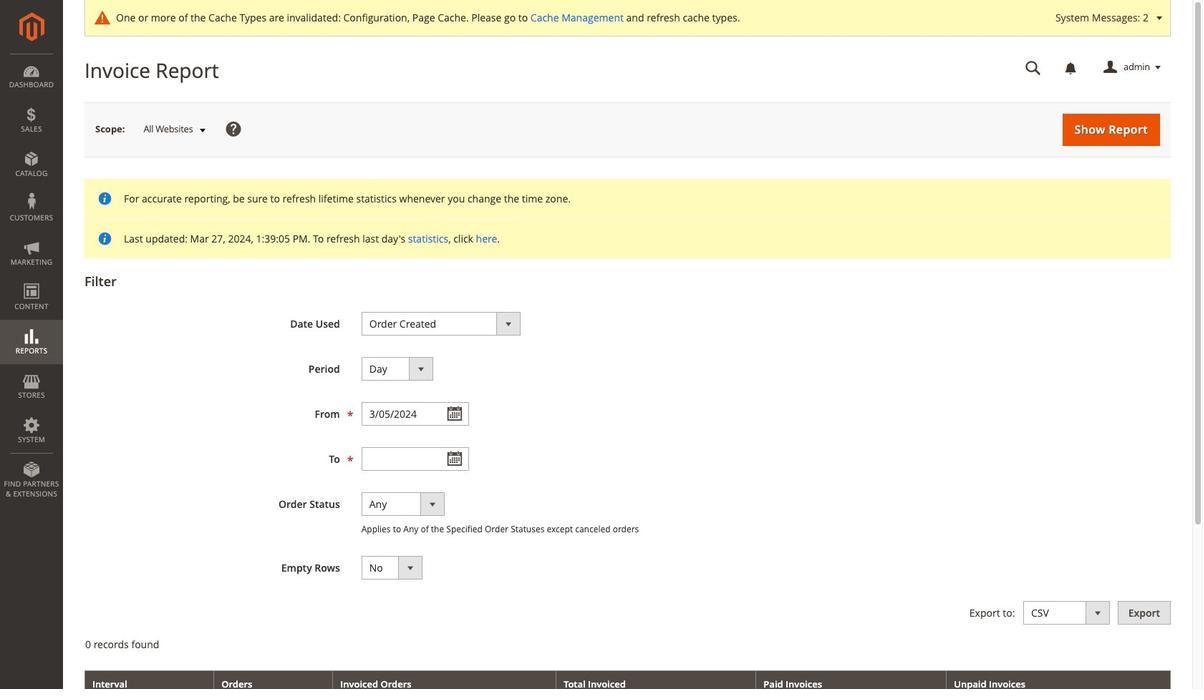 Task type: locate. For each thing, give the bounding box(es) containing it.
None text field
[[362, 448, 469, 471]]

None text field
[[1016, 55, 1052, 80], [362, 403, 469, 426], [1016, 55, 1052, 80], [362, 403, 469, 426]]

menu bar
[[0, 54, 63, 507]]



Task type: describe. For each thing, give the bounding box(es) containing it.
magento admin panel image
[[19, 12, 44, 42]]



